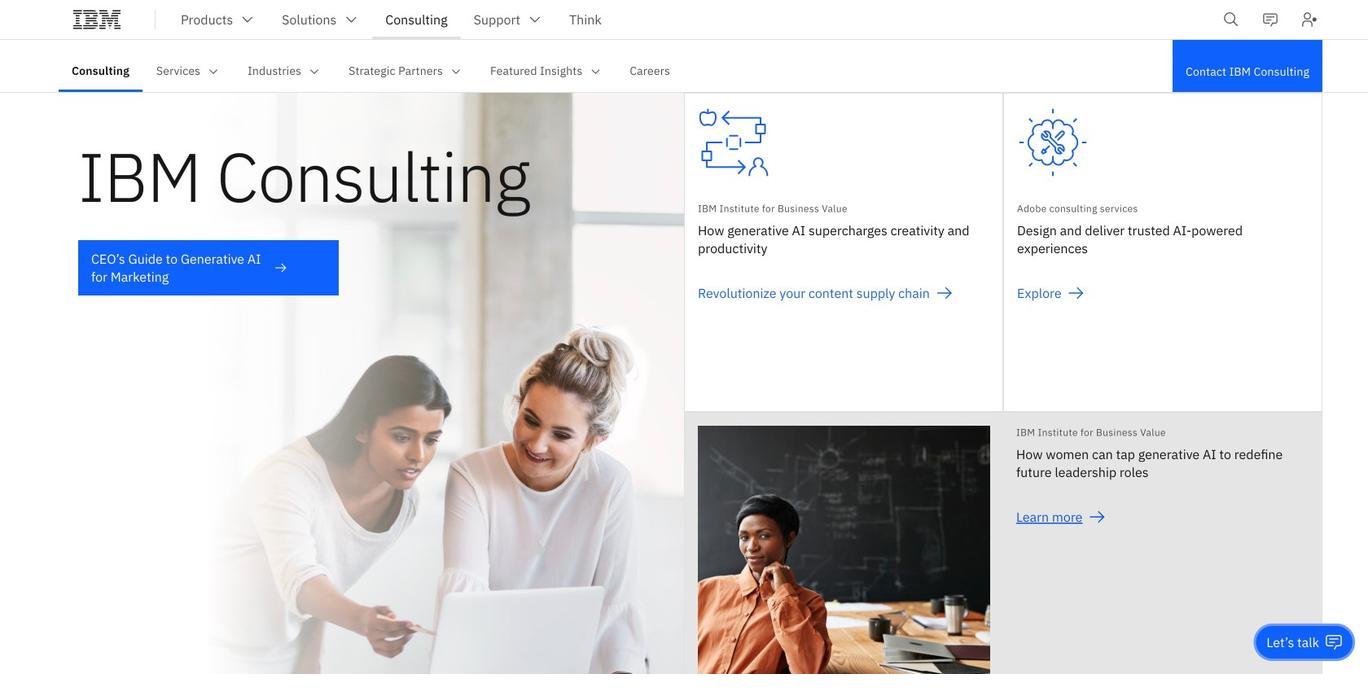 Task type: describe. For each thing, give the bounding box(es) containing it.
let's talk element
[[1267, 634, 1320, 652]]



